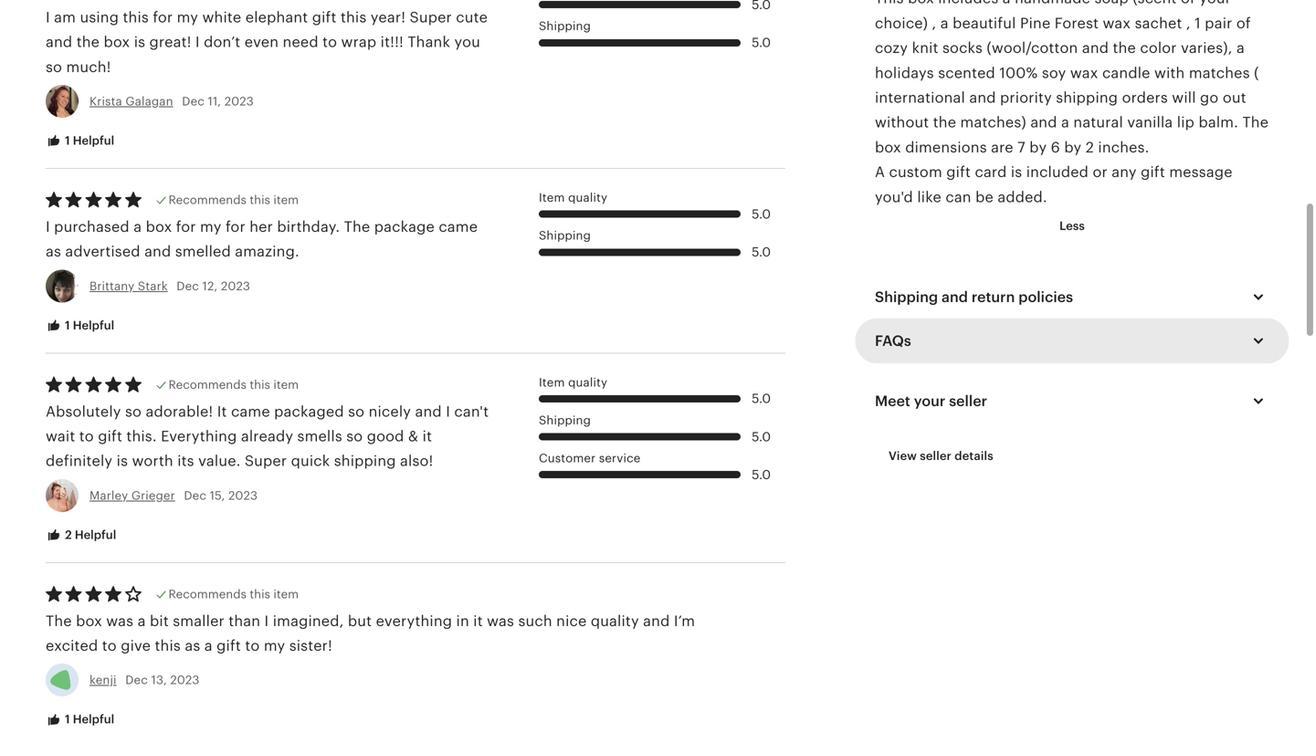 Task type: describe. For each thing, give the bounding box(es) containing it.
pine
[[1021, 15, 1051, 31]]

2 5.0 from the top
[[752, 207, 771, 222]]

don't
[[204, 34, 241, 50]]

or
[[1093, 164, 1108, 181]]

quality inside the box was a bit smaller than i imagined, but everything in it was such nice quality and i'm excited to give this as a gift to my sister!
[[591, 613, 639, 630]]

15,
[[210, 489, 225, 503]]

is inside absolutely so adorable! it came packaged so nicely and i can't wait to gift this. everything already smells so good & it definitely is worth its value. super quick shipping also!
[[117, 453, 128, 470]]

gift inside the box was a bit smaller than i imagined, but everything in it was such nice quality and i'm excited to give this as a gift to my sister!
[[217, 638, 241, 655]]

100%
[[1000, 65, 1038, 81]]

box inside i purchased a box for my for her birthday. the package came as advertised and smelled amazing.
[[146, 219, 172, 235]]

for for box
[[176, 219, 196, 235]]

this up 'already'
[[250, 378, 270, 392]]

to down than
[[245, 638, 260, 655]]

helpful for box
[[73, 713, 114, 727]]

in
[[456, 613, 470, 630]]

gift up can
[[947, 164, 971, 181]]

6 5.0 from the top
[[752, 468, 771, 482]]

much!
[[66, 59, 111, 75]]

the inside the 'this box includes a handmade soap (scent of your choice) , a beautiful pine forest wax sachet , 1 pair of cozy knit socks (wool/cotton and the color varies), a holidays scented 100% soy wax candle with matches ( international and priority shipping orders will go out without the matches) and a natural vanilla lip balm. the box dimensions are 7 by 6 by 2 inches. a custom gift card is included or any gift message you'd like can be added.'
[[1243, 114, 1269, 131]]

1 1 helpful from the top
[[62, 134, 114, 148]]

my for for
[[200, 219, 222, 235]]

less
[[1060, 219, 1085, 233]]

view seller details
[[889, 450, 994, 463]]

krista
[[90, 95, 122, 108]]

kenji link
[[90, 674, 117, 688]]

handmade
[[1015, 0, 1091, 7]]

2023 for brittany stark dec 12, 2023
[[221, 279, 250, 293]]

year!
[[371, 9, 406, 26]]

wrap
[[341, 34, 377, 50]]

its
[[177, 453, 194, 470]]

so up this.
[[125, 404, 142, 420]]

priority
[[1001, 90, 1053, 106]]

everything
[[376, 613, 452, 630]]

a left natural
[[1062, 114, 1070, 131]]

i inside absolutely so adorable! it came packaged so nicely and i can't wait to gift this. everything already smells so good & it definitely is worth its value. super quick shipping also!
[[446, 404, 450, 420]]

this.
[[126, 429, 157, 445]]

2023 for krista galagan dec 11, 2023
[[225, 95, 254, 108]]

and down 'forest'
[[1083, 40, 1109, 56]]

item for i purchased a box for my for her birthday. the package came as advertised and smelled amazing.
[[539, 191, 565, 205]]

definitely
[[46, 453, 113, 470]]

grieger
[[131, 489, 175, 503]]

custom
[[890, 164, 943, 181]]

also!
[[400, 453, 434, 470]]

1 for krista galagan dec 11, 2023
[[65, 134, 70, 148]]

adorable!
[[146, 404, 213, 420]]

(wool/cotton
[[987, 40, 1079, 56]]

any
[[1112, 164, 1137, 181]]

1 horizontal spatial of
[[1237, 15, 1252, 31]]

shipping and return policies
[[875, 289, 1074, 306]]

absolutely so adorable! it came packaged so nicely and i can't wait to gift this. everything already smells so good & it definitely is worth its value. super quick shipping also!
[[46, 404, 489, 470]]

a up the 'socks'
[[941, 15, 949, 31]]

to inside i am using this for my white elephant gift this year! super cute and the box is great! i don't even need to wrap it!!! thank you so much!
[[323, 34, 337, 50]]

give
[[121, 638, 151, 655]]

2 was from the left
[[487, 613, 515, 630]]

2 by from the left
[[1065, 139, 1082, 156]]

item for than
[[274, 588, 299, 602]]

shipping for brittany stark dec 12, 2023
[[539, 229, 591, 243]]

dec left 13,
[[125, 674, 148, 688]]

dec for 12,
[[177, 279, 199, 293]]

brittany stark link
[[90, 279, 168, 293]]

dimensions
[[906, 139, 988, 156]]

item for so
[[274, 378, 299, 392]]

1 helpful for box
[[62, 713, 114, 727]]

your inside the 'this box includes a handmade soap (scent of your choice) , a beautiful pine forest wax sachet , 1 pair of cozy knit socks (wool/cotton and the color varies), a holidays scented 100% soy wax candle with matches ( international and priority shipping orders will go out without the matches) and a natural vanilla lip balm. the box dimensions are 7 by 6 by 2 inches. a custom gift card is included or any gift message you'd like can be added.'
[[1200, 0, 1232, 7]]

1 horizontal spatial wax
[[1103, 15, 1131, 31]]

your inside meet your seller dropdown button
[[914, 394, 946, 410]]

so inside i am using this for my white elephant gift this year! super cute and the box is great! i don't even need to wrap it!!! thank you so much!
[[46, 59, 62, 75]]

quality for absolutely so adorable! it came packaged so nicely and i can't wait to gift this. everything already smells so good & it definitely is worth its value. super quick shipping also!
[[568, 376, 608, 390]]

choice)
[[875, 15, 929, 31]]

1 helpful button for box
[[32, 704, 128, 738]]

so left nicely
[[348, 404, 365, 420]]

recommends this item for smaller
[[169, 588, 299, 602]]

without
[[875, 114, 930, 131]]

marley grieger link
[[90, 489, 175, 503]]

and inside the box was a bit smaller than i imagined, but everything in it was such nice quality and i'm excited to give this as a gift to my sister!
[[643, 613, 670, 630]]

&
[[408, 429, 419, 445]]

am
[[54, 9, 76, 26]]

recommends for for
[[169, 193, 247, 207]]

i'm
[[674, 613, 696, 630]]

gift inside absolutely so adorable! it came packaged so nicely and i can't wait to gift this. everything already smells so good & it definitely is worth its value. super quick shipping also!
[[98, 429, 122, 445]]

brittany
[[90, 279, 135, 293]]

1 inside the 'this box includes a handmade soap (scent of your choice) , a beautiful pine forest wax sachet , 1 pair of cozy knit socks (wool/cotton and the color varies), a holidays scented 100% soy wax candle with matches ( international and priority shipping orders will go out without the matches) and a natural vanilla lip balm. the box dimensions are 7 by 6 by 2 inches. a custom gift card is included or any gift message you'd like can be added.'
[[1195, 15, 1202, 31]]

are
[[992, 139, 1014, 156]]

quality for i purchased a box for my for her birthday. the package came as advertised and smelled amazing.
[[568, 191, 608, 205]]

packaged
[[274, 404, 344, 420]]

a up matches
[[1237, 40, 1245, 56]]

but
[[348, 613, 372, 630]]

the inside i am using this for my white elephant gift this year! super cute and the box is great! i don't even need to wrap it!!! thank you so much!
[[76, 34, 100, 50]]

1 was from the left
[[106, 613, 134, 630]]

will
[[1173, 90, 1197, 106]]

worth
[[132, 453, 173, 470]]

seller inside dropdown button
[[950, 394, 988, 410]]

1 by from the left
[[1030, 139, 1047, 156]]

2 helpful button
[[32, 519, 130, 553]]

2 , from the left
[[1187, 15, 1191, 31]]

krista galagan dec 11, 2023
[[90, 95, 254, 108]]

can
[[946, 189, 972, 205]]

forest
[[1055, 15, 1099, 31]]

a inside i purchased a box for my for her birthday. the package came as advertised and smelled amazing.
[[134, 219, 142, 235]]

as inside i purchased a box for my for her birthday. the package came as advertised and smelled amazing.
[[46, 244, 61, 260]]

this up than
[[250, 588, 270, 602]]

gift inside i am using this for my white elephant gift this year! super cute and the box is great! i don't even need to wrap it!!! thank you so much!
[[312, 9, 337, 26]]

11,
[[208, 95, 221, 108]]

view
[[889, 450, 917, 463]]

using
[[80, 9, 119, 26]]

need
[[283, 34, 319, 50]]

package
[[374, 219, 435, 235]]

helpful down krista
[[73, 134, 114, 148]]

to left give
[[102, 638, 117, 655]]

and inside "shipping and return policies" dropdown button
[[942, 289, 969, 306]]

krista galagan link
[[90, 95, 173, 108]]

balm.
[[1199, 114, 1239, 131]]

message
[[1170, 164, 1233, 181]]

recommends for bit
[[169, 588, 247, 602]]

dec for 11,
[[182, 95, 205, 108]]

less button
[[1046, 210, 1099, 243]]

sachet
[[1135, 15, 1183, 31]]

advertised
[[65, 244, 140, 260]]

box inside the box was a bit smaller than i imagined, but everything in it was such nice quality and i'm excited to give this as a gift to my sister!
[[76, 613, 102, 630]]

be
[[976, 189, 994, 205]]

vanilla
[[1128, 114, 1174, 131]]

so left good
[[347, 429, 363, 445]]

came inside i purchased a box for my for her birthday. the package came as advertised and smelled amazing.
[[439, 219, 478, 235]]

box inside i am using this for my white elephant gift this year! super cute and the box is great! i don't even need to wrap it!!! thank you so much!
[[104, 34, 130, 50]]

a up beautiful
[[1003, 0, 1011, 7]]

international
[[875, 90, 966, 106]]

it!!!
[[381, 34, 404, 50]]

meet
[[875, 394, 911, 410]]

meet your seller button
[[859, 380, 1287, 424]]

absolutely
[[46, 404, 121, 420]]

added.
[[998, 189, 1048, 205]]

dec for 15,
[[184, 489, 207, 503]]

this up wrap
[[341, 9, 367, 26]]

my inside the box was a bit smaller than i imagined, but everything in it was such nice quality and i'm excited to give this as a gift to my sister!
[[264, 638, 285, 655]]

stark
[[138, 279, 168, 293]]

wait
[[46, 429, 75, 445]]

the inside the box was a bit smaller than i imagined, but everything in it was such nice quality and i'm excited to give this as a gift to my sister!
[[46, 613, 72, 630]]

out
[[1223, 90, 1247, 106]]

kenji dec 13, 2023
[[90, 674, 200, 688]]

3 5.0 from the top
[[752, 245, 771, 260]]

pair
[[1206, 15, 1233, 31]]

and inside absolutely so adorable! it came packaged so nicely and i can't wait to gift this. everything already smells so good & it definitely is worth its value. super quick shipping also!
[[415, 404, 442, 420]]

details
[[955, 450, 994, 463]]

matches)
[[961, 114, 1027, 131]]

holidays
[[875, 65, 935, 81]]

amazing.
[[235, 244, 300, 260]]

elephant
[[246, 9, 308, 26]]

meet your seller
[[875, 394, 988, 410]]

shipping inside the 'this box includes a handmade soap (scent of your choice) , a beautiful pine forest wax sachet , 1 pair of cozy knit socks (wool/cotton and the color varies), a holidays scented 100% soy wax candle with matches ( international and priority shipping orders will go out without the matches) and a natural vanilla lip balm. the box dimensions are 7 by 6 by 2 inches. a custom gift card is included or any gift message you'd like can be added.'
[[1057, 90, 1119, 106]]



Task type: vqa. For each thing, say whether or not it's contained in the screenshot.
package
yes



Task type: locate. For each thing, give the bounding box(es) containing it.
recommends up it
[[169, 378, 247, 392]]

item up packaged on the left
[[274, 378, 299, 392]]

0 horizontal spatial ,
[[933, 15, 937, 31]]

you'd
[[875, 189, 914, 205]]

1 vertical spatial item quality
[[539, 376, 608, 390]]

0 horizontal spatial 2
[[65, 529, 72, 542]]

2023 for marley grieger dec 15, 2023
[[228, 489, 258, 503]]

0 vertical spatial it
[[423, 429, 432, 445]]

0 vertical spatial recommends
[[169, 193, 247, 207]]

1 down much! on the left of page
[[65, 134, 70, 148]]

1 horizontal spatial ,
[[1187, 15, 1191, 31]]

a
[[1003, 0, 1011, 7], [941, 15, 949, 31], [1237, 40, 1245, 56], [1062, 114, 1070, 131], [134, 219, 142, 235], [138, 613, 146, 630], [204, 638, 213, 655]]

the up much! on the left of page
[[76, 34, 100, 50]]

0 vertical spatial your
[[1200, 0, 1232, 7]]

0 horizontal spatial the
[[76, 34, 100, 50]]

1 for brittany stark dec 12, 2023
[[65, 319, 70, 332]]

to down absolutely
[[79, 429, 94, 445]]

wax down soap
[[1103, 15, 1131, 31]]

helpful down kenji
[[73, 713, 114, 727]]

5 5.0 from the top
[[752, 430, 771, 444]]

for for this
[[153, 9, 173, 26]]

0 vertical spatial item
[[274, 193, 299, 207]]

1 horizontal spatial by
[[1065, 139, 1082, 156]]

1 horizontal spatial is
[[134, 34, 145, 50]]

0 vertical spatial seller
[[950, 394, 988, 410]]

as down smaller
[[185, 638, 200, 655]]

1 vertical spatial recommends this item
[[169, 378, 299, 392]]

thank
[[408, 34, 451, 50]]

shipping
[[539, 19, 591, 33], [539, 229, 591, 243], [875, 289, 939, 306], [539, 414, 591, 428]]

and left return
[[942, 289, 969, 306]]

1 vertical spatial recommends
[[169, 378, 247, 392]]

wax right the soy
[[1071, 65, 1099, 81]]

2 recommends from the top
[[169, 378, 247, 392]]

1 vertical spatial it
[[474, 613, 483, 630]]

1 down "excited" on the bottom of page
[[65, 713, 70, 727]]

matches
[[1190, 65, 1251, 81]]

dec left 12,
[[177, 279, 199, 293]]

return
[[972, 289, 1016, 306]]

2 vertical spatial recommends this item
[[169, 588, 299, 602]]

1 vertical spatial 1 helpful button
[[32, 309, 128, 343]]

for inside i am using this for my white elephant gift this year! super cute and the box is great! i don't even need to wrap it!!! thank you so much!
[[153, 9, 173, 26]]

it inside absolutely so adorable! it came packaged so nicely and i can't wait to gift this. everything already smells so good & it definitely is worth its value. super quick shipping also!
[[423, 429, 432, 445]]

super inside i am using this for my white elephant gift this year! super cute and the box is great! i don't even need to wrap it!!! thank you so much!
[[410, 9, 452, 26]]

the left package
[[344, 219, 370, 235]]

helpful for so
[[75, 529, 116, 542]]

bit
[[150, 613, 169, 630]]

item
[[274, 193, 299, 207], [274, 378, 299, 392], [274, 588, 299, 602]]

i left purchased
[[46, 219, 50, 235]]

1 vertical spatial wax
[[1071, 65, 1099, 81]]

item for for
[[274, 193, 299, 207]]

3 1 helpful from the top
[[62, 713, 114, 727]]

1 helpful for purchased
[[62, 319, 114, 332]]

your right meet
[[914, 394, 946, 410]]

great!
[[149, 34, 191, 50]]

0 horizontal spatial came
[[231, 404, 270, 420]]

nice
[[557, 613, 587, 630]]

0 horizontal spatial shipping
[[334, 453, 396, 470]]

i right than
[[265, 613, 269, 630]]

1 recommends from the top
[[169, 193, 247, 207]]

service
[[599, 452, 641, 466]]

recommends
[[169, 193, 247, 207], [169, 378, 247, 392], [169, 588, 247, 602]]

card
[[975, 164, 1007, 181]]

is inside the 'this box includes a handmade soap (scent of your choice) , a beautiful pine forest wax sachet , 1 pair of cozy knit socks (wool/cotton and the color varies), a holidays scented 100% soy wax candle with matches ( international and priority shipping orders will go out without the matches) and a natural vanilla lip balm. the box dimensions are 7 by 6 by 2 inches. a custom gift card is included or any gift message you'd like can be added.'
[[1011, 164, 1023, 181]]

2 down definitely
[[65, 529, 72, 542]]

1
[[1195, 15, 1202, 31], [65, 134, 70, 148], [65, 319, 70, 332], [65, 713, 70, 727]]

came right package
[[439, 219, 478, 235]]

2 vertical spatial quality
[[591, 613, 639, 630]]

helpful inside "button"
[[75, 529, 116, 542]]

item for absolutely so adorable! it came packaged so nicely and i can't wait to gift this. everything already smells so good & it definitely is worth its value. super quick shipping also!
[[539, 376, 565, 390]]

1 vertical spatial item
[[274, 378, 299, 392]]

super
[[410, 9, 452, 26], [245, 453, 287, 470]]

gift up need at the top of page
[[312, 9, 337, 26]]

2023 right 13,
[[170, 674, 200, 688]]

,
[[933, 15, 937, 31], [1187, 15, 1191, 31]]

it right "&"
[[423, 429, 432, 445]]

1 item from the top
[[539, 191, 565, 205]]

shipping up natural
[[1057, 90, 1119, 106]]

for up smelled
[[176, 219, 196, 235]]

i inside the box was a bit smaller than i imagined, but everything in it was such nice quality and i'm excited to give this as a gift to my sister!
[[265, 613, 269, 630]]

box up choice) on the top right of the page
[[908, 0, 935, 7]]

color
[[1141, 40, 1178, 56]]

customer
[[539, 452, 596, 466]]

item quality for i purchased a box for my for her birthday. the package came as advertised and smelled amazing.
[[539, 191, 608, 205]]

gift down than
[[217, 638, 241, 655]]

natural
[[1074, 114, 1124, 131]]

i left am
[[46, 9, 50, 26]]

1 horizontal spatial came
[[439, 219, 478, 235]]

i am using this for my white elephant gift this year! super cute and the box is great! i don't even need to wrap it!!! thank you so much!
[[46, 9, 488, 75]]

and up 6
[[1031, 114, 1058, 131]]

1 helpful button for purchased
[[32, 309, 128, 343]]

the down the out
[[1243, 114, 1269, 131]]

2 horizontal spatial for
[[226, 219, 246, 235]]

0 vertical spatial the
[[1243, 114, 1269, 131]]

her
[[250, 219, 273, 235]]

my left the sister!
[[264, 638, 285, 655]]

to left wrap
[[323, 34, 337, 50]]

shipping for marley grieger dec 15, 2023
[[539, 414, 591, 428]]

1 horizontal spatial my
[[200, 219, 222, 235]]

0 vertical spatial item
[[539, 191, 565, 205]]

1 vertical spatial is
[[1011, 164, 1023, 181]]

2 horizontal spatial my
[[264, 638, 285, 655]]

0 horizontal spatial by
[[1030, 139, 1047, 156]]

1 vertical spatial my
[[200, 219, 222, 235]]

i left can't
[[446, 404, 450, 420]]

and left i'm
[[643, 613, 670, 630]]

1 5.0 from the top
[[752, 35, 771, 50]]

like
[[918, 189, 942, 205]]

super down 'already'
[[245, 453, 287, 470]]

0 vertical spatial came
[[439, 219, 478, 235]]

0 horizontal spatial your
[[914, 394, 946, 410]]

dec left the 15,
[[184, 489, 207, 503]]

1 item quality from the top
[[539, 191, 608, 205]]

1 helpful down brittany
[[62, 319, 114, 332]]

value.
[[198, 453, 241, 470]]

it inside the box was a bit smaller than i imagined, but everything in it was such nice quality and i'm excited to give this as a gift to my sister!
[[474, 613, 483, 630]]

the inside i purchased a box for my for her birthday. the package came as advertised and smelled amazing.
[[344, 219, 370, 235]]

1 down advertised
[[65, 319, 70, 332]]

came inside absolutely so adorable! it came packaged so nicely and i can't wait to gift this. everything already smells so good & it definitely is worth its value. super quick shipping also!
[[231, 404, 270, 420]]

1 horizontal spatial as
[[185, 638, 200, 655]]

0 vertical spatial is
[[134, 34, 145, 50]]

item quality for absolutely so adorable! it came packaged so nicely and i can't wait to gift this. everything already smells so good & it definitely is worth its value. super quick shipping also!
[[539, 376, 608, 390]]

for up 'great!'
[[153, 9, 173, 26]]

1 vertical spatial seller
[[920, 450, 952, 463]]

1 recommends this item from the top
[[169, 193, 299, 207]]

birthday.
[[277, 219, 340, 235]]

1 horizontal spatial shipping
[[1057, 90, 1119, 106]]

1 vertical spatial 1 helpful
[[62, 319, 114, 332]]

1 vertical spatial the
[[344, 219, 370, 235]]

recommends up smelled
[[169, 193, 247, 207]]

2 horizontal spatial the
[[1243, 114, 1269, 131]]

1 1 helpful button from the top
[[32, 124, 128, 158]]

so
[[46, 59, 62, 75], [125, 404, 142, 420], [348, 404, 365, 420], [347, 429, 363, 445]]

this up her
[[250, 193, 270, 207]]

of right pair
[[1237, 15, 1252, 31]]

it
[[217, 404, 227, 420]]

cute
[[456, 9, 488, 26]]

1 vertical spatial came
[[231, 404, 270, 420]]

is left 'great!'
[[134, 34, 145, 50]]

this down bit
[[155, 638, 181, 655]]

0 vertical spatial 1 helpful
[[62, 134, 114, 148]]

recommends this item up it
[[169, 378, 299, 392]]

recommends up smaller
[[169, 588, 247, 602]]

everything
[[161, 429, 237, 445]]

1 horizontal spatial your
[[1200, 0, 1232, 7]]

2023
[[225, 95, 254, 108], [221, 279, 250, 293], [228, 489, 258, 503], [170, 674, 200, 688]]

0 vertical spatial my
[[177, 9, 198, 26]]

item
[[539, 191, 565, 205], [539, 376, 565, 390]]

0 vertical spatial super
[[410, 9, 452, 26]]

smaller
[[173, 613, 225, 630]]

0 vertical spatial shipping
[[1057, 90, 1119, 106]]

1 helpful button down brittany
[[32, 309, 128, 343]]

varies),
[[1182, 40, 1233, 56]]

my up smelled
[[200, 219, 222, 235]]

already
[[241, 429, 293, 445]]

7
[[1018, 139, 1026, 156]]

0 vertical spatial recommends this item
[[169, 193, 299, 207]]

my for white
[[177, 9, 198, 26]]

a
[[875, 164, 886, 181]]

this right using
[[123, 9, 149, 26]]

1 vertical spatial super
[[245, 453, 287, 470]]

sister!
[[289, 638, 333, 655]]

2 inside "button"
[[65, 529, 72, 542]]

dec left 11,
[[182, 95, 205, 108]]

4 5.0 from the top
[[752, 392, 771, 406]]

white
[[202, 9, 242, 26]]

by right 6
[[1065, 139, 1082, 156]]

1 helpful down krista
[[62, 134, 114, 148]]

1 vertical spatial item
[[539, 376, 565, 390]]

excited
[[46, 638, 98, 655]]

i left don't
[[195, 34, 200, 50]]

the
[[1243, 114, 1269, 131], [344, 219, 370, 235], [46, 613, 72, 630]]

box down using
[[104, 34, 130, 50]]

is down 7
[[1011, 164, 1023, 181]]

inches.
[[1099, 139, 1150, 156]]

2 horizontal spatial the
[[1114, 40, 1137, 56]]

(scent
[[1133, 0, 1177, 7]]

0 horizontal spatial for
[[153, 9, 173, 26]]

seller up details at the right bottom
[[950, 394, 988, 410]]

0 vertical spatial 2
[[1086, 139, 1095, 156]]

and up matches)
[[970, 90, 997, 106]]

0 vertical spatial quality
[[568, 191, 608, 205]]

1 horizontal spatial super
[[410, 9, 452, 26]]

super up thank
[[410, 9, 452, 26]]

shipping inside absolutely so adorable! it came packaged so nicely and i can't wait to gift this. everything already smells so good & it definitely is worth its value. super quick shipping also!
[[334, 453, 396, 470]]

1 item from the top
[[274, 193, 299, 207]]

shipping down good
[[334, 453, 396, 470]]

0 horizontal spatial it
[[423, 429, 432, 445]]

0 horizontal spatial is
[[117, 453, 128, 470]]

2 vertical spatial my
[[264, 638, 285, 655]]

for left her
[[226, 219, 246, 235]]

2 helpful
[[62, 529, 116, 542]]

1 horizontal spatial 2
[[1086, 139, 1095, 156]]

5.0
[[752, 35, 771, 50], [752, 207, 771, 222], [752, 245, 771, 260], [752, 392, 771, 406], [752, 430, 771, 444], [752, 468, 771, 482]]

3 1 helpful button from the top
[[32, 704, 128, 738]]

shipping for krista galagan dec 11, 2023
[[539, 19, 591, 33]]

and inside i purchased a box for my for her birthday. the package came as advertised and smelled amazing.
[[144, 244, 171, 260]]

view seller details link
[[875, 440, 1008, 473]]

1 vertical spatial shipping
[[334, 453, 396, 470]]

a down smaller
[[204, 638, 213, 655]]

3 item from the top
[[274, 588, 299, 602]]

1 horizontal spatial was
[[487, 613, 515, 630]]

dec
[[182, 95, 205, 108], [177, 279, 199, 293], [184, 489, 207, 503], [125, 674, 148, 688]]

is left worth
[[117, 453, 128, 470]]

of
[[1181, 0, 1196, 7], [1237, 15, 1252, 31]]

0 vertical spatial as
[[46, 244, 61, 260]]

1 horizontal spatial it
[[474, 613, 483, 630]]

2 vertical spatial recommends
[[169, 588, 247, 602]]

faqs button
[[859, 320, 1287, 363]]

a left bit
[[138, 613, 146, 630]]

socks
[[943, 40, 983, 56]]

0 horizontal spatial was
[[106, 613, 134, 630]]

helpful for purchased
[[73, 319, 114, 332]]

0 horizontal spatial the
[[46, 613, 72, 630]]

1 horizontal spatial for
[[176, 219, 196, 235]]

box up a
[[875, 139, 902, 156]]

shipping inside dropdown button
[[875, 289, 939, 306]]

2 inside the 'this box includes a handmade soap (scent of your choice) , a beautiful pine forest wax sachet , 1 pair of cozy knit socks (wool/cotton and the color varies), a holidays scented 100% soy wax candle with matches ( international and priority shipping orders will go out without the matches) and a natural vanilla lip balm. the box dimensions are 7 by 6 by 2 inches. a custom gift card is included or any gift message you'd like can be added.'
[[1086, 139, 1095, 156]]

and up "&"
[[415, 404, 442, 420]]

for
[[153, 9, 173, 26], [176, 219, 196, 235], [226, 219, 246, 235]]

purchased
[[54, 219, 130, 235]]

marley
[[90, 489, 128, 503]]

of right (scent
[[1181, 0, 1196, 7]]

helpful down marley
[[75, 529, 116, 542]]

2 vertical spatial item
[[274, 588, 299, 602]]

2 1 helpful button from the top
[[32, 309, 128, 343]]

0 horizontal spatial as
[[46, 244, 61, 260]]

2 vertical spatial is
[[117, 453, 128, 470]]

the up "excited" on the bottom of page
[[46, 613, 72, 630]]

0 vertical spatial 1 helpful button
[[32, 124, 128, 158]]

orders
[[1123, 90, 1169, 106]]

as down purchased
[[46, 244, 61, 260]]

faqs
[[875, 333, 912, 350]]

soy
[[1042, 65, 1067, 81]]

2 vertical spatial the
[[46, 613, 72, 630]]

2 vertical spatial 1 helpful
[[62, 713, 114, 727]]

i inside i purchased a box for my for her birthday. the package came as advertised and smelled amazing.
[[46, 219, 50, 235]]

recommends for came
[[169, 378, 247, 392]]

1 vertical spatial of
[[1237, 15, 1252, 31]]

0 vertical spatial item quality
[[539, 191, 608, 205]]

0 horizontal spatial super
[[245, 453, 287, 470]]

1 vertical spatial quality
[[568, 376, 608, 390]]

1 horizontal spatial the
[[934, 114, 957, 131]]

even
[[245, 34, 279, 50]]

wax
[[1103, 15, 1131, 31], [1071, 65, 1099, 81]]

super inside absolutely so adorable! it came packaged so nicely and i can't wait to gift this. everything already smells so good & it definitely is worth its value. super quick shipping also!
[[245, 453, 287, 470]]

2 down natural
[[1086, 139, 1095, 156]]

2 item from the top
[[539, 376, 565, 390]]

gift left this.
[[98, 429, 122, 445]]

your up pair
[[1200, 0, 1232, 7]]

policies
[[1019, 289, 1074, 306]]

by right 7
[[1030, 139, 1047, 156]]

your
[[1200, 0, 1232, 7], [914, 394, 946, 410]]

the up the candle
[[1114, 40, 1137, 56]]

1 helpful down kenji link
[[62, 713, 114, 727]]

0 vertical spatial of
[[1181, 0, 1196, 7]]

is inside i am using this for my white elephant gift this year! super cute and the box is great! i don't even need to wrap it!!! thank you so much!
[[134, 34, 145, 50]]

12,
[[202, 279, 218, 293]]

so left much! on the left of page
[[46, 59, 62, 75]]

1 , from the left
[[933, 15, 937, 31]]

3 recommends from the top
[[169, 588, 247, 602]]

2023 right 12,
[[221, 279, 250, 293]]

gift right any
[[1141, 164, 1166, 181]]

my inside i purchased a box for my for her birthday. the package came as advertised and smelled amazing.
[[200, 219, 222, 235]]

imagined,
[[273, 613, 344, 630]]

go
[[1201, 90, 1219, 106]]

1 vertical spatial your
[[914, 394, 946, 410]]

recommends this item for my
[[169, 193, 299, 207]]

and inside i am using this for my white elephant gift this year! super cute and the box is great! i don't even need to wrap it!!! thank you so much!
[[46, 34, 72, 50]]

1 vertical spatial 2
[[65, 529, 72, 542]]

candle
[[1103, 65, 1151, 81]]

2 vertical spatial 1 helpful button
[[32, 704, 128, 738]]

1 horizontal spatial the
[[344, 219, 370, 235]]

, up the knit
[[933, 15, 937, 31]]

this inside the box was a bit smaller than i imagined, but everything in it was such nice quality and i'm excited to give this as a gift to my sister!
[[155, 638, 181, 655]]

2 item from the top
[[274, 378, 299, 392]]

0 horizontal spatial of
[[1181, 0, 1196, 7]]

helpful down brittany
[[73, 319, 114, 332]]

1 for kenji dec 13, 2023
[[65, 713, 70, 727]]

the up dimensions
[[934, 114, 957, 131]]

2 recommends this item from the top
[[169, 378, 299, 392]]

as inside the box was a bit smaller than i imagined, but everything in it was such nice quality and i'm excited to give this as a gift to my sister!
[[185, 638, 200, 655]]

good
[[367, 429, 404, 445]]

0 vertical spatial wax
[[1103, 15, 1131, 31]]

box up "excited" on the bottom of page
[[76, 613, 102, 630]]

recommends this item up than
[[169, 588, 299, 602]]

2 item quality from the top
[[539, 376, 608, 390]]

this box includes a handmade soap (scent of your choice) , a beautiful pine forest wax sachet , 1 pair of cozy knit socks (wool/cotton and the color varies), a holidays scented 100% soy wax candle with matches ( international and priority shipping orders will go out without the matches) and a natural vanilla lip balm. the box dimensions are 7 by 6 by 2 inches. a custom gift card is included or any gift message you'd like can be added.
[[875, 0, 1269, 205]]

scented
[[939, 65, 996, 81]]

0 horizontal spatial wax
[[1071, 65, 1099, 81]]

6
[[1051, 139, 1061, 156]]

a up advertised
[[134, 219, 142, 235]]

2 1 helpful from the top
[[62, 319, 114, 332]]

2 horizontal spatial is
[[1011, 164, 1023, 181]]

soap
[[1095, 0, 1129, 7]]

recommends this item for packaged
[[169, 378, 299, 392]]

item up birthday.
[[274, 193, 299, 207]]

my inside i am using this for my white elephant gift this year! super cute and the box is great! i don't even need to wrap it!!! thank you so much!
[[177, 9, 198, 26]]

can't
[[455, 404, 489, 420]]

0 horizontal spatial my
[[177, 9, 198, 26]]

included
[[1027, 164, 1089, 181]]

to inside absolutely so adorable! it came packaged so nicely and i can't wait to gift this. everything already smells so good & it definitely is worth its value. super quick shipping also!
[[79, 429, 94, 445]]

my
[[177, 9, 198, 26], [200, 219, 222, 235], [264, 638, 285, 655]]

1 vertical spatial as
[[185, 638, 200, 655]]

item up imagined, at the left bottom of the page
[[274, 588, 299, 602]]

by
[[1030, 139, 1047, 156], [1065, 139, 1082, 156]]

3 recommends this item from the top
[[169, 588, 299, 602]]

2023 right the 15,
[[228, 489, 258, 503]]

my up 'great!'
[[177, 9, 198, 26]]



